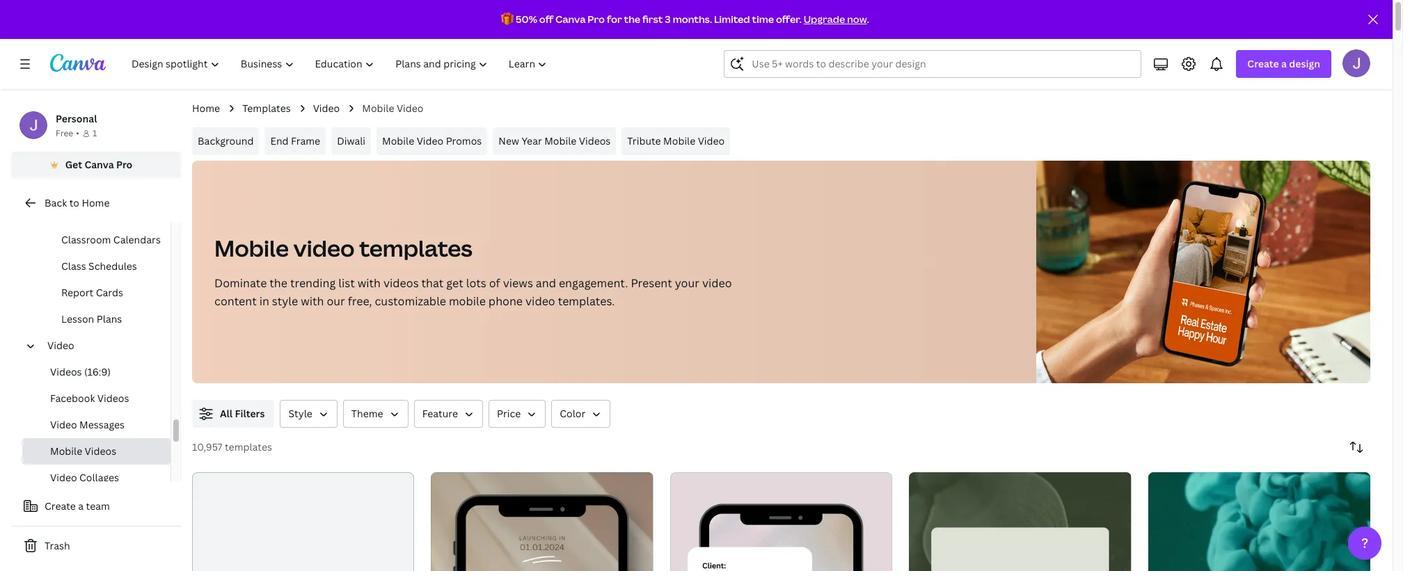 Task type: vqa. For each thing, say whether or not it's contained in the screenshot.
Design title 'text field'
no



Task type: describe. For each thing, give the bounding box(es) containing it.
1 horizontal spatial with
[[358, 276, 381, 291]]

calendars
[[113, 233, 161, 246]]

mobile video
[[362, 102, 424, 115]]

collages
[[79, 471, 119, 484]]

style
[[288, 407, 312, 420]]

of
[[489, 276, 500, 291]]

templates link
[[242, 101, 291, 116]]

1 horizontal spatial home
[[192, 102, 220, 115]]

video down lesson
[[47, 339, 74, 352]]

0 vertical spatial templates
[[359, 233, 473, 263]]

newsletters link
[[33, 200, 171, 227]]

first
[[642, 13, 663, 26]]

class
[[61, 260, 86, 273]]

1 vertical spatial home
[[82, 196, 110, 210]]

classroom calendars
[[61, 233, 161, 246]]

templates.
[[558, 294, 615, 309]]

lesson
[[61, 313, 94, 326]]

facebook videos link
[[22, 386, 171, 412]]

mobile
[[449, 294, 486, 309]]

style
[[272, 294, 298, 309]]

end
[[270, 134, 289, 148]]

messages
[[79, 418, 125, 432]]

end frame link
[[265, 127, 326, 155]]

•
[[76, 127, 79, 139]]

views
[[503, 276, 533, 291]]

free,
[[348, 294, 372, 309]]

all filters
[[220, 407, 265, 420]]

video down facebook
[[50, 418, 77, 432]]

present
[[631, 276, 672, 291]]

3
[[665, 13, 671, 26]]

upgrade now button
[[804, 13, 867, 26]]

our
[[327, 294, 345, 309]]

dominate
[[214, 276, 267, 291]]

upgrade
[[804, 13, 845, 26]]

report
[[61, 286, 93, 299]]

tribute mobile video link
[[622, 127, 730, 155]]

the inside dominate the trending list with videos that get lots of views and engagement. present your video content in style with our free, customizable mobile phone video templates.
[[270, 276, 287, 291]]

all
[[220, 407, 233, 420]]

mobile for mobile video promos
[[382, 134, 414, 148]]

top level navigation element
[[123, 50, 559, 78]]

classroom
[[61, 233, 111, 246]]

new year mobile videos
[[499, 134, 611, 148]]

feature
[[422, 407, 458, 420]]

mobile right tribute
[[663, 134, 696, 148]]

class schedules link
[[33, 253, 171, 280]]

🎁
[[501, 13, 514, 26]]

content
[[214, 294, 257, 309]]

report cards link
[[33, 280, 171, 306]]

1 vertical spatial video
[[702, 276, 732, 291]]

price
[[497, 407, 521, 420]]

videos
[[383, 276, 419, 291]]

background link
[[192, 127, 259, 155]]

0 vertical spatial pro
[[588, 13, 605, 26]]

lesson plans
[[61, 313, 122, 326]]

video right tribute
[[698, 134, 725, 148]]

video collages link
[[22, 465, 171, 491]]

1 vertical spatial video link
[[42, 333, 162, 359]]

offer.
[[776, 13, 802, 26]]

all filters button
[[192, 400, 275, 428]]

back to home link
[[11, 189, 181, 217]]

frame
[[291, 134, 320, 148]]

in
[[259, 294, 269, 309]]

for
[[607, 13, 622, 26]]

cards
[[96, 286, 123, 299]]

get
[[446, 276, 463, 291]]

.
[[867, 13, 869, 26]]

🎁 50% off canva pro for the first 3 months. limited time offer. upgrade now .
[[501, 13, 869, 26]]

design
[[1289, 57, 1320, 70]]

get canva pro
[[65, 158, 132, 171]]

video up mobile video promos
[[397, 102, 424, 115]]

10,957 templates
[[192, 441, 272, 454]]

a for team
[[78, 500, 84, 513]]

phone
[[489, 294, 523, 309]]

newsletters
[[61, 207, 118, 220]]

diwali
[[337, 134, 365, 148]]

class schedules
[[61, 260, 137, 273]]

1 horizontal spatial video
[[525, 294, 555, 309]]

video messages link
[[22, 412, 171, 438]]

home link
[[192, 101, 220, 116]]

classroom calendars link
[[33, 227, 171, 253]]

videos (16:9)
[[50, 365, 111, 379]]

your
[[675, 276, 699, 291]]

0 vertical spatial video
[[293, 233, 355, 263]]

1 horizontal spatial video link
[[313, 101, 340, 116]]



Task type: locate. For each thing, give the bounding box(es) containing it.
that
[[421, 276, 444, 291]]

create a design button
[[1236, 50, 1332, 78]]

jacob simon image
[[1343, 49, 1370, 77]]

dominate the trending list with videos that get lots of views and engagement. present your video content in style with our free, customizable mobile phone video templates.
[[214, 276, 732, 309]]

videos
[[579, 134, 611, 148], [50, 365, 82, 379], [97, 392, 129, 405], [85, 445, 116, 458]]

1 horizontal spatial templates
[[359, 233, 473, 263]]

year
[[522, 134, 542, 148]]

tribute
[[627, 134, 661, 148]]

months.
[[673, 13, 712, 26]]

plans
[[97, 313, 122, 326]]

style button
[[280, 400, 337, 428]]

canva inside get canva pro button
[[84, 158, 114, 171]]

mobile video templates
[[214, 233, 473, 263]]

video up create a team
[[50, 471, 77, 484]]

0 vertical spatial the
[[624, 13, 640, 26]]

0 vertical spatial home
[[192, 102, 220, 115]]

diwali link
[[331, 127, 371, 155]]

promos
[[446, 134, 482, 148]]

1 horizontal spatial a
[[1281, 57, 1287, 70]]

0 horizontal spatial create
[[45, 500, 76, 513]]

1 vertical spatial a
[[78, 500, 84, 513]]

home up background
[[192, 102, 220, 115]]

trash link
[[11, 532, 181, 560]]

team
[[86, 500, 110, 513]]

new
[[499, 134, 519, 148]]

None search field
[[724, 50, 1142, 78]]

videos down video messages link on the bottom left
[[85, 445, 116, 458]]

with down trending
[[301, 294, 324, 309]]

0 horizontal spatial pro
[[116, 158, 132, 171]]

1
[[92, 127, 97, 139]]

2 horizontal spatial video
[[702, 276, 732, 291]]

0 horizontal spatial the
[[270, 276, 287, 291]]

1 vertical spatial with
[[301, 294, 324, 309]]

canva
[[555, 13, 586, 26], [84, 158, 114, 171]]

theme button
[[343, 400, 408, 428]]

1 vertical spatial canva
[[84, 158, 114, 171]]

free •
[[56, 127, 79, 139]]

to
[[69, 196, 79, 210]]

pro
[[588, 13, 605, 26], [116, 158, 132, 171]]

0 vertical spatial a
[[1281, 57, 1287, 70]]

new year mobile videos link
[[493, 127, 616, 155]]

2 vertical spatial video
[[525, 294, 555, 309]]

mobile for mobile video templates
[[214, 233, 289, 263]]

video collages
[[50, 471, 119, 484]]

create a team
[[45, 500, 110, 513]]

a inside dropdown button
[[1281, 57, 1287, 70]]

videos up messages
[[97, 392, 129, 405]]

list
[[338, 276, 355, 291]]

1 horizontal spatial canva
[[555, 13, 586, 26]]

mobile up the video collages
[[50, 445, 82, 458]]

lesson plans link
[[33, 306, 171, 333]]

0 horizontal spatial with
[[301, 294, 324, 309]]

color
[[560, 407, 586, 420]]

1 vertical spatial create
[[45, 500, 76, 513]]

the up style
[[270, 276, 287, 291]]

a inside button
[[78, 500, 84, 513]]

1 vertical spatial pro
[[116, 158, 132, 171]]

Search search field
[[752, 51, 1133, 77]]

10,957
[[192, 441, 222, 454]]

mobile for mobile video
[[362, 102, 394, 115]]

a for design
[[1281, 57, 1287, 70]]

create for create a team
[[45, 500, 76, 513]]

video link
[[313, 101, 340, 116], [42, 333, 162, 359]]

pro up back to home link at the left
[[116, 158, 132, 171]]

mobile down the 'mobile video'
[[382, 134, 414, 148]]

mobile
[[362, 102, 394, 115], [382, 134, 414, 148], [544, 134, 577, 148], [663, 134, 696, 148], [214, 233, 289, 263], [50, 445, 82, 458]]

video up frame
[[313, 102, 340, 115]]

videos left tribute
[[579, 134, 611, 148]]

engagement.
[[559, 276, 628, 291]]

pro inside get canva pro button
[[116, 158, 132, 171]]

a left design
[[1281, 57, 1287, 70]]

home
[[192, 102, 220, 115], [82, 196, 110, 210]]

1 horizontal spatial the
[[624, 13, 640, 26]]

0 horizontal spatial a
[[78, 500, 84, 513]]

the
[[624, 13, 640, 26], [270, 276, 287, 291]]

video right the your
[[702, 276, 732, 291]]

canva right off
[[555, 13, 586, 26]]

mobile up the dominate
[[214, 233, 289, 263]]

video up trending
[[293, 233, 355, 263]]

a left team
[[78, 500, 84, 513]]

limited
[[714, 13, 750, 26]]

0 horizontal spatial video
[[293, 233, 355, 263]]

video left promos
[[417, 134, 444, 148]]

templates
[[242, 102, 291, 115]]

facebook videos
[[50, 392, 129, 405]]

videos (16:9) link
[[22, 359, 171, 386]]

mobile videos
[[50, 445, 116, 458]]

videos up facebook
[[50, 365, 82, 379]]

1 horizontal spatial pro
[[588, 13, 605, 26]]

back
[[45, 196, 67, 210]]

mobile video promos link
[[377, 127, 487, 155]]

get
[[65, 158, 82, 171]]

pro left for
[[588, 13, 605, 26]]

create for create a design
[[1248, 57, 1279, 70]]

templates
[[359, 233, 473, 263], [225, 441, 272, 454]]

home right to
[[82, 196, 110, 210]]

templates down filters
[[225, 441, 272, 454]]

1 vertical spatial templates
[[225, 441, 272, 454]]

price button
[[489, 400, 546, 428]]

create down the video collages
[[45, 500, 76, 513]]

time
[[752, 13, 774, 26]]

now
[[847, 13, 867, 26]]

end frame
[[270, 134, 320, 148]]

trending
[[290, 276, 336, 291]]

get canva pro button
[[11, 152, 181, 178]]

(16:9)
[[84, 365, 111, 379]]

the right for
[[624, 13, 640, 26]]

with
[[358, 276, 381, 291], [301, 294, 324, 309]]

trash
[[45, 539, 70, 553]]

1 horizontal spatial create
[[1248, 57, 1279, 70]]

report cards
[[61, 286, 123, 299]]

0 vertical spatial create
[[1248, 57, 1279, 70]]

1 vertical spatial the
[[270, 276, 287, 291]]

create left design
[[1248, 57, 1279, 70]]

mobile video promos
[[382, 134, 482, 148]]

mobile up diwali
[[362, 102, 394, 115]]

back to home
[[45, 196, 110, 210]]

create inside create a team button
[[45, 500, 76, 513]]

create
[[1248, 57, 1279, 70], [45, 500, 76, 513]]

mobile right year
[[544, 134, 577, 148]]

create inside create a design dropdown button
[[1248, 57, 1279, 70]]

video down and
[[525, 294, 555, 309]]

off
[[539, 13, 553, 26]]

filters
[[235, 407, 265, 420]]

0 horizontal spatial templates
[[225, 441, 272, 454]]

0 horizontal spatial home
[[82, 196, 110, 210]]

create a team button
[[11, 493, 181, 521]]

0 vertical spatial canva
[[555, 13, 586, 26]]

create a design
[[1248, 57, 1320, 70]]

color button
[[551, 400, 611, 428]]

facebook
[[50, 392, 95, 405]]

canva right get
[[84, 158, 114, 171]]

with up free,
[[358, 276, 381, 291]]

0 vertical spatial video link
[[313, 101, 340, 116]]

templates up videos
[[359, 233, 473, 263]]

tribute mobile video
[[627, 134, 725, 148]]

0 vertical spatial with
[[358, 276, 381, 291]]

video link up frame
[[313, 101, 340, 116]]

mobile for mobile videos
[[50, 445, 82, 458]]

and
[[536, 276, 556, 291]]

0 horizontal spatial video link
[[42, 333, 162, 359]]

Sort by button
[[1343, 434, 1370, 461]]

50%
[[516, 13, 537, 26]]

video
[[293, 233, 355, 263], [702, 276, 732, 291], [525, 294, 555, 309]]

customizable
[[375, 294, 446, 309]]

personal
[[56, 112, 97, 125]]

0 horizontal spatial canva
[[84, 158, 114, 171]]

video link up (16:9)
[[42, 333, 162, 359]]



